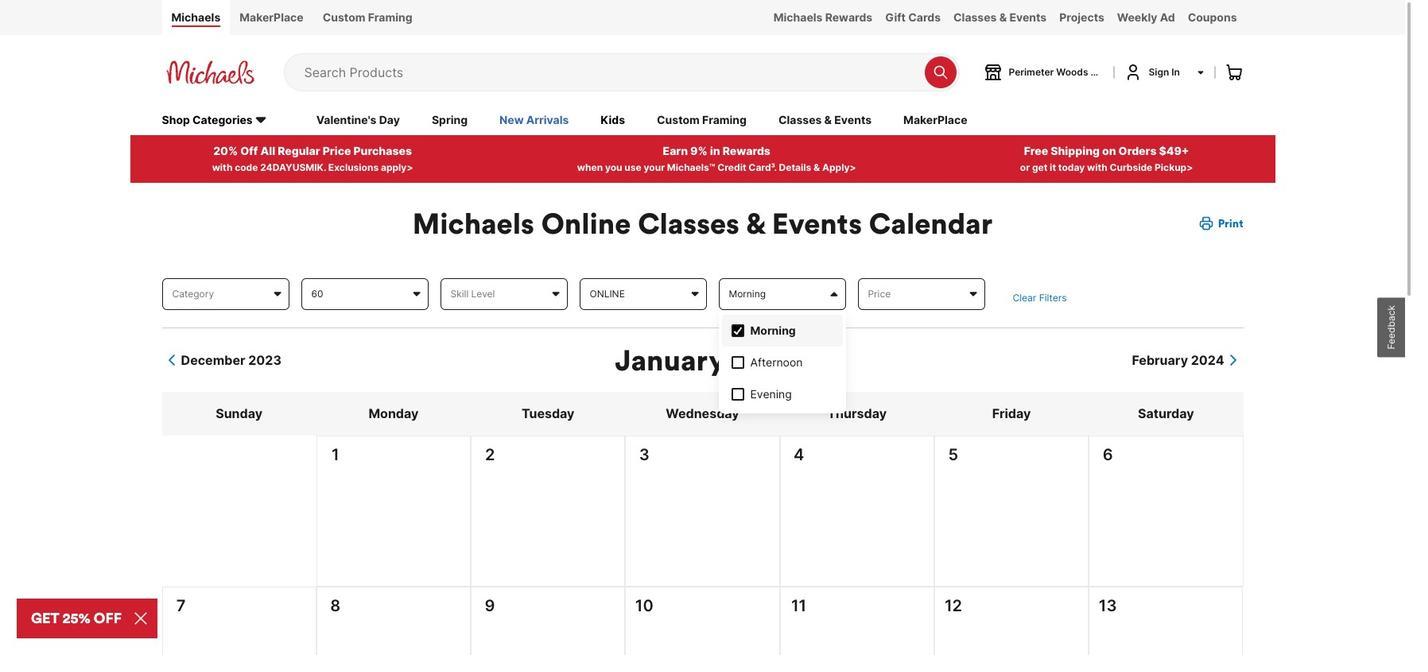 Task type: vqa. For each thing, say whether or not it's contained in the screenshot.
option group at the right of the page
no



Task type: locate. For each thing, give the bounding box(es) containing it.
1 horizontal spatial with
[[1087, 161, 1108, 173]]

2024 down the morning at right
[[732, 342, 799, 379]]

1 vertical spatial classes & events
[[779, 113, 872, 126]]

classes
[[954, 10, 997, 24], [779, 113, 822, 126], [638, 205, 740, 242]]

1 vertical spatial makerplace
[[904, 113, 968, 126]]

1 horizontal spatial classes
[[779, 113, 822, 126]]

shop categories
[[162, 113, 253, 126]]

0 horizontal spatial rewards
[[723, 144, 771, 157]]

classes & events up perimeter
[[954, 10, 1047, 24]]

0 horizontal spatial custom framing link
[[313, 0, 422, 35]]

wednesday
[[666, 406, 739, 422]]

events
[[1010, 10, 1047, 24], [835, 113, 872, 126], [772, 205, 862, 242]]

6
[[1103, 446, 1113, 465]]

gift cards
[[885, 10, 941, 24]]

1 vertical spatial classes
[[779, 113, 822, 126]]

friday
[[992, 406, 1031, 422]]

when
[[577, 161, 603, 173]]

list for 4
[[781, 467, 934, 475]]

0 vertical spatial events
[[1010, 10, 1047, 24]]

it
[[1050, 161, 1056, 173]]

with down 20%
[[212, 161, 233, 173]]

framing
[[368, 10, 412, 24], [702, 113, 747, 126]]

rewards left gift
[[825, 10, 873, 24]]

classes & events inside 'link'
[[954, 10, 1047, 24]]

0 vertical spatial classes
[[954, 10, 997, 24]]

1 vertical spatial events
[[835, 113, 872, 126]]

michaels
[[171, 10, 221, 24], [774, 10, 823, 24], [413, 205, 534, 242]]

input Duration field
[[301, 278, 428, 310]]

makerplace right michaels 'link'
[[240, 10, 304, 24]]

morning
[[750, 324, 796, 337]]

1 horizontal spatial makerplace link
[[904, 112, 968, 129]]

9%
[[691, 144, 708, 157]]

2 horizontal spatial michaels
[[774, 10, 823, 24]]

classes right cards
[[954, 10, 997, 24]]

filters
[[1039, 292, 1067, 304]]

weekly ad
[[1117, 10, 1175, 24]]

custom framing link
[[313, 0, 422, 35], [657, 112, 747, 129]]

classes & events link
[[947, 0, 1053, 35], [779, 112, 872, 129]]

0 horizontal spatial framing
[[368, 10, 412, 24]]

& right details
[[814, 161, 820, 173]]

credit
[[718, 161, 747, 173]]

0 horizontal spatial 2024
[[732, 342, 799, 379]]

0 vertical spatial classes & events link
[[947, 0, 1053, 35]]

0 vertical spatial custom framing
[[323, 10, 412, 24]]

valentine's day
[[316, 113, 400, 126]]

1 horizontal spatial custom framing
[[657, 113, 747, 126]]

5
[[949, 446, 959, 465]]

framing for custom framing link to the left
[[368, 10, 412, 24]]

michaels for michaels
[[171, 10, 221, 24]]

with
[[212, 161, 233, 173], [1087, 161, 1108, 173]]

apply>
[[381, 161, 413, 173]]

list for 7
[[163, 618, 316, 626]]

with inside free shipping on orders $49+ or get it today with curbside pickup>
[[1087, 161, 1108, 173]]

2024 right february
[[1191, 353, 1225, 368]]

use
[[625, 161, 642, 173]]

& inside earn 9% in rewards when you use your michaels™ credit card³. details & apply>
[[814, 161, 820, 173]]

categories
[[193, 113, 253, 126]]

2 vertical spatial classes
[[638, 205, 740, 242]]

& up "apply>"
[[825, 113, 832, 126]]

classes up details
[[779, 113, 822, 126]]

michaels™
[[667, 161, 715, 173]]

0 vertical spatial makerplace
[[240, 10, 304, 24]]

events for left classes & events 'link'
[[835, 113, 872, 126]]

classes & events for right classes & events 'link'
[[954, 10, 1047, 24]]

0 horizontal spatial custom
[[323, 10, 366, 24]]

1 vertical spatial makerplace link
[[904, 112, 968, 129]]

rewards up credit
[[723, 144, 771, 157]]

valentine's
[[316, 113, 377, 126]]

0 vertical spatial classes & events
[[954, 10, 1047, 24]]

list for 11
[[781, 618, 934, 626]]

2024
[[732, 342, 799, 379], [1191, 353, 1225, 368]]

perimeter woods shopping center button
[[984, 63, 1169, 82]]

1 with from the left
[[212, 161, 233, 173]]

1 vertical spatial rewards
[[723, 144, 771, 157]]

2024 for february 2024
[[1191, 353, 1225, 368]]

on
[[1102, 144, 1116, 157]]

&
[[1000, 10, 1007, 24], [825, 113, 832, 126], [814, 161, 820, 173], [745, 205, 765, 242]]

center
[[1137, 66, 1169, 78]]

1 horizontal spatial makerplace
[[904, 113, 968, 126]]

michaels rewards link
[[767, 0, 879, 35]]

13
[[1099, 597, 1117, 616]]

makerplace down search button icon
[[904, 113, 968, 126]]

michaels for michaels rewards
[[774, 10, 823, 24]]

rewards
[[825, 10, 873, 24], [723, 144, 771, 157]]

day
[[379, 113, 400, 126]]

makerplace link
[[230, 0, 313, 35], [904, 112, 968, 129]]

custom
[[323, 10, 366, 24], [657, 113, 700, 126]]

1 vertical spatial custom
[[657, 113, 700, 126]]

makerplace for makerplace link to the left
[[240, 10, 304, 24]]

custom for custom framing link to the left
[[323, 10, 366, 24]]

1 horizontal spatial custom
[[657, 113, 700, 126]]

& right cards
[[1000, 10, 1007, 24]]

0 horizontal spatial classes & events link
[[779, 112, 872, 129]]

makerplace
[[240, 10, 304, 24], [904, 113, 968, 126]]

1 vertical spatial framing
[[702, 113, 747, 126]]

michaels for michaels online classes & events calendar
[[413, 205, 534, 242]]

classes & events link up "apply>"
[[779, 112, 872, 129]]

perimeter woods shopping center
[[1009, 66, 1169, 78]]

0 horizontal spatial classes & events
[[779, 113, 872, 126]]

pickup>
[[1155, 161, 1193, 173]]

february
[[1132, 353, 1188, 368]]

1 vertical spatial classes & events link
[[779, 112, 872, 129]]

9
[[485, 597, 495, 616]]

list
[[162, 436, 1244, 587], [317, 467, 470, 475], [472, 467, 625, 475], [781, 467, 934, 475], [162, 587, 1244, 655], [163, 618, 316, 626], [317, 618, 470, 626], [472, 618, 625, 626], [781, 618, 934, 626]]

new arrivals
[[500, 113, 569, 126]]

0 horizontal spatial makerplace
[[240, 10, 304, 24]]

rewards inside earn 9% in rewards when you use your michaels™ credit card³. details & apply>
[[723, 144, 771, 157]]

events up "apply>"
[[835, 113, 872, 126]]

classes & events
[[954, 10, 1047, 24], [779, 113, 872, 126]]

1 horizontal spatial framing
[[702, 113, 747, 126]]

2 horizontal spatial classes
[[954, 10, 997, 24]]

0 horizontal spatial with
[[212, 161, 233, 173]]

gift
[[885, 10, 906, 24]]

off
[[240, 144, 258, 157]]

free shipping on orders $49+ or get it today with curbside pickup>
[[1020, 144, 1193, 173]]

events left projects
[[1010, 10, 1047, 24]]

sign in
[[1149, 66, 1180, 78]]

coupons
[[1188, 10, 1237, 24]]

0 horizontal spatial michaels
[[171, 10, 221, 24]]

classes & events up "apply>"
[[779, 113, 872, 126]]

classes down michaels™
[[638, 205, 740, 242]]

kids link
[[601, 112, 625, 129]]

calendar
[[869, 205, 993, 242]]

with down on
[[1087, 161, 1108, 173]]

0 vertical spatial framing
[[368, 10, 412, 24]]

ad
[[1160, 10, 1175, 24]]

online
[[541, 205, 631, 242]]

list for 8
[[317, 618, 470, 626]]

1 horizontal spatial 2024
[[1191, 353, 1225, 368]]

$49+
[[1159, 144, 1189, 157]]

earn
[[663, 144, 688, 157]]

2 with from the left
[[1087, 161, 1108, 173]]

input Category field
[[162, 278, 289, 310]]

custom framing
[[323, 10, 412, 24], [657, 113, 747, 126]]

classes & events link up perimeter
[[947, 0, 1053, 35]]

with inside 20% off all regular price purchases with code 24dayusmik. exclusions apply>
[[212, 161, 233, 173]]

7
[[176, 597, 186, 616]]

clear filters
[[1013, 292, 1067, 304]]

michaels inside 'link'
[[171, 10, 221, 24]]

0 vertical spatial custom
[[323, 10, 366, 24]]

framing for the bottommost custom framing link
[[702, 113, 747, 126]]

1 horizontal spatial classes & events
[[954, 10, 1047, 24]]

1 horizontal spatial michaels
[[413, 205, 534, 242]]

events down details
[[772, 205, 862, 242]]

february 2024
[[1132, 353, 1225, 368]]

list for 9
[[472, 618, 625, 626]]

input Experience Type field
[[579, 278, 707, 310]]

0 vertical spatial custom framing link
[[313, 0, 422, 35]]

input Price field
[[858, 278, 985, 310]]

classes for right classes & events 'link'
[[954, 10, 997, 24]]

new
[[500, 113, 524, 126]]

0 vertical spatial rewards
[[825, 10, 873, 24]]

kids
[[601, 113, 625, 126]]

0 vertical spatial makerplace link
[[230, 0, 313, 35]]

1 horizontal spatial rewards
[[825, 10, 873, 24]]

1 horizontal spatial custom framing link
[[657, 112, 747, 129]]



Task type: describe. For each thing, give the bounding box(es) containing it.
december
[[181, 353, 245, 368]]

regular
[[278, 144, 320, 157]]

1
[[332, 446, 339, 465]]

valentine's day link
[[316, 112, 400, 129]]

in
[[1172, 66, 1180, 78]]

purchases
[[354, 144, 412, 157]]

free
[[1024, 144, 1048, 157]]

michaels link
[[162, 0, 230, 35]]

clear
[[1013, 292, 1037, 304]]

get
[[1032, 161, 1048, 173]]

weekly ad link
[[1111, 0, 1182, 35]]

your
[[644, 161, 665, 173]]

in
[[710, 144, 720, 157]]

spring
[[432, 113, 468, 126]]

list containing 1
[[162, 436, 1244, 587]]

1 vertical spatial custom framing link
[[657, 112, 747, 129]]

perimeter
[[1009, 66, 1054, 78]]

classes for left classes & events 'link'
[[779, 113, 822, 126]]

code
[[235, 161, 258, 173]]

list for 2
[[472, 467, 625, 475]]

input Time Range field
[[719, 278, 846, 310]]

classes & events for left classes & events 'link'
[[779, 113, 872, 126]]

today
[[1059, 161, 1085, 173]]

8
[[330, 597, 341, 616]]

exclusions
[[328, 161, 379, 173]]

apply>
[[822, 161, 856, 173]]

shopping
[[1091, 66, 1135, 78]]

print
[[1218, 216, 1244, 230]]

list for 1
[[317, 467, 470, 475]]

january 2024
[[615, 342, 799, 379]]

Search Input field
[[304, 54, 917, 91]]

projects
[[1060, 10, 1105, 24]]

price
[[323, 144, 351, 157]]

1 vertical spatial custom framing
[[657, 113, 747, 126]]

sign
[[1149, 66, 1169, 78]]

20% off all regular price purchases with code 24dayusmik. exclusions apply>
[[212, 144, 413, 173]]

new arrivals link
[[500, 112, 569, 129]]

1 horizontal spatial classes & events link
[[947, 0, 1053, 35]]

2 vertical spatial events
[[772, 205, 862, 242]]

saturday
[[1138, 406, 1194, 422]]

afternoon
[[750, 355, 803, 369]]

shop
[[162, 113, 190, 126]]

coupons link
[[1182, 0, 1244, 35]]

search button image
[[933, 64, 949, 80]]

december 2023
[[181, 353, 282, 368]]

3
[[639, 446, 650, 465]]

2024 for january 2024
[[732, 342, 799, 379]]

list containing 7
[[162, 587, 1244, 655]]

evening
[[750, 387, 792, 401]]

projects link
[[1053, 0, 1111, 35]]

cards
[[909, 10, 941, 24]]

curbside
[[1110, 161, 1153, 173]]

january
[[615, 342, 725, 379]]

0 horizontal spatial makerplace link
[[230, 0, 313, 35]]

sunday
[[216, 406, 263, 422]]

card³.
[[749, 161, 777, 173]]

2
[[485, 446, 495, 465]]

20%
[[213, 144, 238, 157]]

details
[[779, 161, 812, 173]]

orders
[[1119, 144, 1157, 157]]

woods
[[1057, 66, 1089, 78]]

arrivals
[[526, 113, 569, 126]]

4
[[794, 446, 804, 465]]

10
[[635, 597, 654, 616]]

you
[[605, 161, 622, 173]]

makerplace for the rightmost makerplace link
[[904, 113, 968, 126]]

michaels rewards
[[774, 10, 873, 24]]

0 horizontal spatial custom framing
[[323, 10, 412, 24]]

or
[[1020, 161, 1030, 173]]

2023
[[248, 353, 282, 368]]

events for right classes & events 'link'
[[1010, 10, 1047, 24]]

weekly
[[1117, 10, 1158, 24]]

thursday
[[828, 406, 887, 422]]

shipping
[[1051, 144, 1100, 157]]

& down card³.
[[745, 205, 765, 242]]

all
[[260, 144, 275, 157]]

tuesday
[[522, 406, 575, 422]]

0 horizontal spatial classes
[[638, 205, 740, 242]]

clear filters button
[[1013, 291, 1067, 305]]

shop categories link
[[162, 112, 285, 129]]

spring link
[[432, 112, 468, 129]]

michaels online classes & events calendar
[[413, 205, 993, 242]]

gift cards link
[[879, 0, 947, 35]]

monday
[[369, 406, 419, 422]]

input Skill Level field
[[440, 278, 568, 310]]

rewards inside michaels rewards link
[[825, 10, 873, 24]]

sign in button
[[1124, 63, 1205, 82]]

24dayusmik.
[[260, 161, 326, 173]]

custom for the bottommost custom framing link
[[657, 113, 700, 126]]



